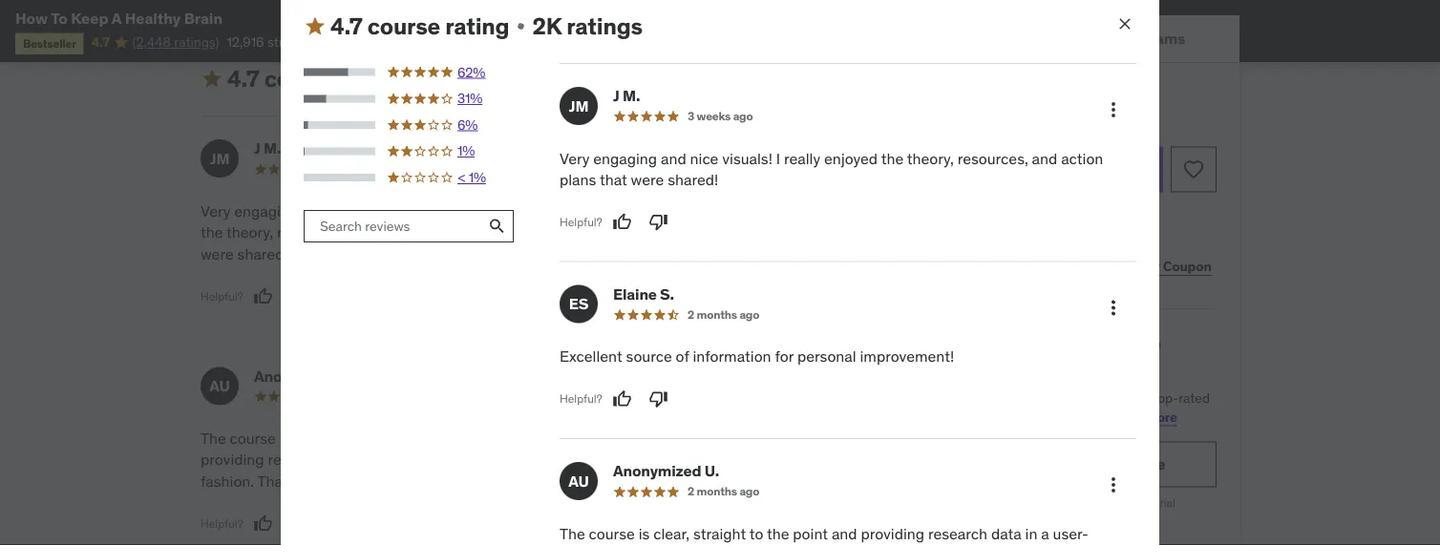 Task type: locate. For each thing, give the bounding box(es) containing it.
1 vertical spatial 3 weeks ago
[[329, 162, 394, 176]]

0 vertical spatial 3
[[688, 109, 695, 124]]

0 vertical spatial for
[[766, 201, 784, 221]]

xsmall image
[[275, 0, 290, 16], [513, 19, 529, 34], [410, 71, 426, 87]]

2 vertical spatial of
[[1116, 390, 1128, 407]]

2k
[[533, 12, 562, 41], [429, 64, 459, 93]]

4.7 right medium image
[[331, 12, 363, 41]]

clear, inside the course is clear, straight to the point and providing research data in a user-
[[654, 525, 690, 544]]

2 for the course is clear, straight to the point and providing research data in a user-friendly fashion. thank you!
[[678, 162, 685, 176]]

apply
[[1125, 258, 1161, 275]]

0 horizontal spatial data
[[331, 450, 361, 470]]

months for the course is clear, straight to the point and providing research data in a user-
[[697, 308, 737, 323]]

improvement! for the course is clear, straight to the point and providing research data in a user-friendly fashion. thank you!
[[550, 223, 645, 242]]

1 vertical spatial months
[[697, 308, 737, 323]]

this inside get this course, plus 10,500+ of our top-rated courses, with personal plan.
[[963, 390, 985, 407]]

plans
[[560, 170, 596, 190], [427, 223, 463, 242]]

improvement! up the get in the bottom right of the page
[[860, 347, 955, 367]]

1 vertical spatial information
[[693, 347, 772, 367]]

0 vertical spatial research
[[268, 450, 327, 470]]

1 vertical spatial plans
[[427, 223, 463, 242]]

1 horizontal spatial j
[[613, 86, 620, 106]]

and inside the course is clear, straight to the point and providing research data in a user-friendly fashion. thank you!
[[473, 429, 498, 448]]

1 horizontal spatial plans
[[560, 170, 596, 190]]

mark review by elaine s. as unhelpful image
[[649, 390, 668, 409]]

data up "you!"
[[331, 450, 361, 470]]

straight inside the course is clear, straight to the point and providing research data in a user-
[[694, 525, 746, 544]]

s. up mark review by j m. as unhelpful image
[[651, 139, 665, 158]]

0 vertical spatial improvement!
[[550, 223, 645, 242]]

research down starting
[[929, 525, 988, 544]]

research up thank
[[268, 450, 327, 470]]

2 horizontal spatial to
[[1030, 333, 1049, 356]]

this right "gift"
[[1031, 258, 1055, 275]]

action up 30-day money-back guarantee
[[1062, 149, 1104, 169]]

information up message at the left
[[550, 450, 629, 470]]

the inside the course is clear, straight to the point and providing research data in a user-friendly fashion. thank you!
[[201, 429, 226, 448]]

< 1%
[[458, 169, 486, 187]]

1 horizontal spatial visuals!
[[722, 149, 773, 169]]

claudia
[[604, 366, 657, 386]]

2 vertical spatial enjoyed
[[621, 429, 675, 448]]

the inside the course is clear, straight to the point and providing research data in a user-
[[560, 525, 585, 544]]

0 vertical spatial very
[[560, 149, 590, 169]]

1 horizontal spatial 4.7
[[227, 64, 259, 93]]

clear, up "you!"
[[294, 429, 331, 448]]

course down "clear"
[[747, 472, 793, 491]]

1 vertical spatial very engaging and nice visuals! i really enjoyed the theory, resources, and action plans that were shared!
[[201, 201, 519, 264]]

personal down plus
[[1020, 408, 1072, 425]]

1 vertical spatial user-
[[1053, 525, 1089, 544]]

very engaging and nice visuals! i really enjoyed the theory, resources, and action plans that were shared!
[[560, 149, 1104, 190], [201, 201, 519, 264]]

source for the course is clear, straight to the point and providing research data in a user-
[[626, 347, 672, 367]]

2 vertical spatial to
[[750, 525, 764, 544]]

of right d.
[[676, 347, 689, 367]]

0 vertical spatial clear,
[[294, 429, 331, 448]]

visuals! for the course is clear, straight to the point and providing research data in a user-friendly fashion. thank you!
[[363, 201, 414, 221]]

data down starting
[[992, 525, 1022, 544]]

1 vertical spatial rating
[[342, 64, 406, 93]]

this for get
[[963, 390, 985, 407]]

really for the course is clear, straight to the point and providing research data in a user-friendly fashion. thank you!
[[425, 201, 461, 221]]

1 vertical spatial m.
[[264, 139, 281, 158]]

improvement! inside excellent source of information for personal improvement!
[[550, 223, 645, 242]]

thank
[[257, 472, 299, 491]]

1 vertical spatial weeks
[[338, 162, 372, 176]]

0 horizontal spatial point
[[434, 429, 469, 448]]

plan
[[1079, 455, 1111, 474]]

theory, left buy
[[907, 149, 954, 169]]

course up 62% button
[[368, 12, 441, 41]]

1 horizontal spatial user-
[[1053, 525, 1089, 544]]

1 horizontal spatial theory,
[[907, 149, 954, 169]]

mark review by elaine s. as helpful image
[[613, 390, 632, 409]]

source for the course is clear, straight to the point and providing research data in a user-friendly fashion. thank you!
[[617, 201, 663, 221]]

engaging for the course is clear, straight to the point and providing research data in a user-
[[593, 149, 657, 169]]

information right mark review by j m. as unhelpful image
[[683, 201, 762, 221]]

is right mark review by claudia d. as helpful icon
[[639, 525, 650, 544]]

1 horizontal spatial jm
[[569, 96, 589, 116]]

<
[[458, 169, 466, 187]]

enjoyed
[[824, 149, 878, 169], [465, 201, 519, 221], [621, 429, 675, 448]]

1 vertical spatial the
[[560, 525, 585, 544]]

point inside the course is clear, straight to the point and providing research data in a user-friendly fashion. thank you!
[[434, 429, 469, 448]]

jm for the course is clear, straight to the point and providing research data in a user-friendly fashion. thank you!
[[210, 149, 230, 168]]

1 horizontal spatial enjoyed
[[621, 429, 675, 448]]

that up mark review by j m. as helpful image
[[600, 170, 627, 190]]

data
[[331, 450, 361, 470], [992, 525, 1022, 544]]

to inside the course is clear, straight to the point and providing research data in a user-
[[750, 525, 764, 544]]

that
[[600, 170, 627, 190], [467, 223, 494, 242]]

0 vertical spatial visuals!
[[722, 149, 773, 169]]

0 horizontal spatial anonymized
[[254, 366, 342, 386]]

add to wishlist image
[[1183, 158, 1206, 181]]

1 horizontal spatial rating
[[445, 12, 510, 41]]

is up thank
[[280, 429, 291, 448]]

course inside button
[[1057, 160, 1105, 179]]

this
[[1027, 160, 1054, 179], [1031, 258, 1055, 275], [963, 390, 985, 407], [718, 472, 743, 491]]

s. for the course is clear, straight to the point and providing research data in a user-
[[660, 285, 674, 304]]

the
[[881, 149, 904, 169], [201, 223, 223, 242], [408, 429, 430, 448], [678, 429, 700, 448], [773, 429, 796, 448], [829, 429, 852, 448], [758, 450, 781, 470], [767, 525, 790, 544]]

point up friendly
[[434, 429, 469, 448]]

medium image
[[201, 68, 224, 90]]

1 horizontal spatial research
[[929, 525, 988, 544]]

course inside the course is clear, straight to the point and providing research data in a user-friendly fashion. thank you!
[[230, 429, 276, 448]]

elaine s. for the course is clear, straight to the point and providing research data in a user-friendly fashion. thank you!
[[604, 139, 665, 158]]

research
[[268, 450, 327, 470], [929, 525, 988, 544]]

0 horizontal spatial straight
[[334, 429, 387, 448]]

improvement! left mark review by j m. as unhelpful image
[[550, 223, 645, 242]]

0 vertical spatial user-
[[393, 450, 428, 470]]

is inside the course is clear, straight to the point and providing research data in a user-friendly fashion. thank you!
[[280, 429, 291, 448]]

delivered
[[663, 450, 726, 470]]

excellent for the course is clear, straight to the point and providing research data in a user-
[[560, 347, 623, 367]]

helpful?
[[560, 215, 602, 230], [550, 268, 593, 282], [201, 289, 243, 304], [560, 392, 602, 407], [201, 516, 243, 531], [550, 516, 593, 531]]

very for the course is clear, straight to the point and providing research data in a user-
[[560, 149, 590, 169]]

the left mark review by claudia d. as helpful icon
[[560, 525, 585, 544]]

3
[[688, 109, 695, 124], [329, 162, 335, 176]]

enjoyed for the course is clear, straight to the point and providing research data in a user-
[[824, 149, 878, 169]]

ratings for medium image
[[567, 12, 643, 41]]

j for the course is clear, straight to the point and providing research data in a user-friendly fashion. thank you!
[[254, 139, 260, 158]]

visuals!
[[722, 149, 773, 169], [363, 201, 414, 221]]

0 vertical spatial nice
[[690, 149, 719, 169]]

2 horizontal spatial enjoyed
[[824, 149, 878, 169]]

get this course, plus 10,500+ of our top-rated courses, with personal plan.
[[938, 390, 1210, 425]]

this up courses,
[[963, 390, 985, 407]]

excellent source of information for personal improvement! for the course is clear, straight to the point and providing research data in a user-friendly fashion. thank you!
[[550, 201, 847, 242]]

es
[[560, 149, 579, 168], [569, 295, 589, 314]]

1 vertical spatial j m.
[[254, 139, 281, 158]]

1 horizontal spatial data
[[992, 525, 1022, 544]]

data inside the course is clear, straight to the point and providing research data in a user-friendly fashion. thank you!
[[331, 450, 361, 470]]

anonymized
[[254, 366, 342, 386], [613, 462, 702, 482]]

rating up 6% button
[[342, 64, 406, 93]]

of left our
[[1116, 390, 1128, 407]]

engaging up mark review by j m. as helpful image
[[593, 149, 657, 169]]

1 horizontal spatial really
[[784, 149, 821, 169]]

point inside the course is clear, straight to the point and providing research data in a user-
[[793, 525, 828, 544]]

buy
[[996, 160, 1024, 179]]

4.7 course rating down students on the left top of page
[[227, 64, 406, 93]]

really
[[784, 149, 821, 169], [425, 201, 461, 221]]

10,500+
[[1063, 390, 1113, 407]]

a inside the course is clear, straight to the point and providing research data in a user-friendly fashion. thank you!
[[381, 450, 389, 470]]

1 horizontal spatial is
[[639, 525, 650, 544]]

try
[[989, 455, 1011, 474]]

in left cancel
[[1026, 525, 1038, 544]]

31%
[[458, 90, 483, 107]]

to inside the course is clear, straight to the point and providing research data in a user-friendly fashion. thank you!
[[391, 429, 404, 448]]

very engaging and nice visuals! i really enjoyed the theory, resources, and action plans that were shared! for the course is clear, straight to the point and providing research data in a user-friendly fashion. thank you!
[[201, 201, 519, 264]]

j m. for the course is clear, straight to the point and providing research data in a user-
[[613, 86, 640, 106]]

straight for the course is clear, straight to the point and providing research data in a user-
[[694, 525, 746, 544]]

1 vertical spatial data
[[992, 525, 1022, 544]]

1 horizontal spatial a
[[1042, 525, 1050, 544]]

0 vertical spatial j m.
[[613, 86, 640, 106]]

course up fashion.
[[230, 429, 276, 448]]

shared!
[[668, 170, 719, 190], [237, 244, 288, 264]]

this right from
[[718, 472, 743, 491]]

1 horizontal spatial providing
[[861, 525, 925, 544]]

1 horizontal spatial resources,
[[958, 149, 1029, 169]]

in left friendly
[[365, 450, 377, 470]]

the for the course is clear, straight to the point and providing research data in a user-
[[560, 525, 585, 544]]

0 horizontal spatial ratings
[[464, 64, 540, 93]]

information for the course is clear, straight to the point and providing research data in a user-friendly fashion. thank you!
[[683, 201, 762, 221]]

excellent
[[550, 201, 613, 221], [560, 347, 623, 367]]

is inside the course is clear, straight to the point and providing research data in a user-
[[639, 525, 650, 544]]

personal
[[788, 201, 847, 221], [798, 347, 857, 367]]

for
[[766, 201, 784, 221], [775, 347, 794, 367], [1114, 455, 1134, 474]]

30-
[[996, 208, 1015, 223]]

plus
[[1035, 390, 1060, 407]]

elaine s. up mark review by j m. as helpful image
[[604, 139, 665, 158]]

6% button
[[304, 116, 515, 135]]

0 vertical spatial of
[[666, 201, 680, 221]]

point for the course is clear, straight to the point and providing research data in a user-
[[793, 525, 828, 544]]

1 vertical spatial shared!
[[237, 244, 288, 264]]

point down "clear"
[[793, 525, 828, 544]]

2 months ago
[[678, 162, 750, 176], [688, 308, 760, 323], [688, 485, 760, 500]]

excellent up cd
[[560, 347, 623, 367]]

rating up 62%
[[445, 12, 510, 41]]

1 horizontal spatial ratings
[[567, 12, 643, 41]]

1 vertical spatial 3
[[329, 162, 335, 176]]

elaine down mark review by j m. as helpful image
[[613, 285, 657, 304]]

0 vertical spatial straight
[[334, 429, 387, 448]]

mark review by j m. as helpful image
[[254, 287, 273, 306]]

to for the course is clear, straight to the point and providing research data in a user-
[[750, 525, 764, 544]]

personal inside excellent source of information for personal improvement!
[[788, 201, 847, 221]]

very
[[560, 149, 590, 169], [201, 201, 231, 221]]

es for the course is clear, straight to the point and providing research data in a user-friendly fashion. thank you!
[[560, 149, 579, 168]]

to inside subscribe to udemy's top courses
[[1030, 333, 1049, 356]]

elaine s. down mark review by j m. as unhelpful image
[[613, 285, 674, 304]]

a for the course is clear, straight to the point and providing research data in a user-
[[1042, 525, 1050, 544]]

4.7 course rating up 62% button
[[331, 12, 510, 41]]

0 horizontal spatial engaging
[[234, 201, 298, 221]]

2 for the course is clear, straight to the point and providing research data in a user-
[[688, 308, 695, 323]]

of for the course is clear, straight to the point and providing research data in a user-
[[676, 347, 689, 367]]

research inside the course is clear, straight to the point and providing research data in a user-
[[929, 525, 988, 544]]

of right mark review by j m. as helpful image
[[666, 201, 680, 221]]

jm for the course is clear, straight to the point and providing research data in a user-
[[569, 96, 589, 116]]

user- inside the course is clear, straight to the point and providing research data in a user-friendly fashion. thank you!
[[393, 450, 428, 470]]

1 vertical spatial of
[[676, 347, 689, 367]]

for for the course is clear, straight to the point and providing research data in a user-
[[775, 347, 794, 367]]

d.
[[661, 366, 676, 386]]

clear, inside the course is clear, straight to the point and providing research data in a user-friendly fashion. thank you!
[[294, 429, 331, 448]]

m.
[[623, 86, 640, 106], [264, 139, 281, 158]]

ago
[[733, 109, 753, 124], [374, 162, 394, 176], [730, 162, 750, 176], [740, 308, 760, 323], [740, 485, 760, 500]]

0 vertical spatial 3 weeks ago
[[688, 109, 753, 124]]

providing for the course is clear, straight to the point and providing research data in a user-
[[861, 525, 925, 544]]

1 horizontal spatial straight
[[694, 525, 746, 544]]

0 vertical spatial s.
[[651, 139, 665, 158]]

action down < 1% button
[[381, 223, 423, 242]]

off
[[1111, 84, 1129, 103]]

nice
[[690, 149, 719, 169], [331, 201, 360, 221]]

0 vertical spatial m.
[[623, 86, 640, 106]]

in inside the course is clear, straight to the point and providing research data in a user-
[[1026, 525, 1038, 544]]

course
[[368, 12, 441, 41], [264, 64, 337, 93], [1057, 160, 1105, 179], [1057, 258, 1099, 275], [230, 429, 276, 448], [747, 472, 793, 491], [589, 525, 635, 544]]

at
[[1023, 496, 1034, 511]]

point
[[434, 429, 469, 448], [793, 525, 828, 544]]

providing inside the course is clear, straight to the point and providing research data in a user-
[[861, 525, 925, 544]]

84% off
[[1075, 84, 1129, 103]]

starting
[[979, 496, 1021, 511]]

1 horizontal spatial u.
[[705, 462, 719, 482]]

4.7 right medium icon
[[227, 64, 259, 93]]

and
[[661, 149, 687, 169], [1032, 149, 1058, 169], [302, 201, 327, 221], [352, 223, 377, 242], [473, 429, 498, 448], [729, 450, 755, 470], [832, 525, 858, 544]]

elaine for the course is clear, straight to the point and providing research data in a user-friendly fashion. thank you!
[[604, 139, 647, 158]]

2 vertical spatial 2
[[688, 485, 695, 500]]

1 horizontal spatial anonymized u.
[[613, 462, 719, 482]]

4.7 for medium icon
[[227, 64, 259, 93]]

3 weeks ago for the course is clear, straight to the point and providing research data in a user-
[[688, 109, 753, 124]]

0 vertical spatial j
[[613, 86, 620, 106]]

enjoyed for the course is clear, straight to the point and providing research data in a user-friendly fashion. thank you!
[[465, 201, 519, 221]]

u. up the course is clear, straight to the point and providing research data in a user-friendly fashion. thank you! at bottom
[[346, 366, 360, 386]]

j
[[613, 86, 620, 106], [254, 139, 260, 158]]

user- inside the course is clear, straight to the point and providing research data in a user-
[[1053, 525, 1089, 544]]

action for the course is clear, straight to the point and providing research data in a user-friendly fashion. thank you!
[[381, 223, 423, 242]]

excellent source of information for personal improvement! for the course is clear, straight to the point and providing research data in a user-
[[560, 347, 955, 367]]

4.7
[[331, 12, 363, 41], [91, 33, 110, 51], [227, 64, 259, 93]]

0 horizontal spatial that
[[467, 223, 494, 242]]

4.7 course rating
[[331, 12, 510, 41], [227, 64, 406, 93]]

engaging up mark review by j m. as helpful icon
[[234, 201, 298, 221]]

a down $16.58
[[1042, 525, 1050, 544]]

personal inside get this course, plus 10,500+ of our top-rated courses, with personal plan.
[[1020, 408, 1072, 425]]

plans for the course is clear, straight to the point and providing research data in a user-
[[560, 170, 596, 190]]

students
[[268, 33, 320, 51]]

because i enjoyed the structure, the way the information was delivered and the clear message i will take from this course
[[550, 429, 852, 491]]

keep
[[71, 8, 108, 28]]

source inside excellent source of information for personal improvement!
[[617, 201, 663, 221]]

this inside button
[[1027, 160, 1054, 179]]

clear, down take
[[654, 525, 690, 544]]

1 vertical spatial personal
[[1014, 455, 1076, 474]]

0 vertical spatial is
[[280, 429, 291, 448]]

data for the course is clear, straight to the point and providing research data in a user-
[[992, 525, 1022, 544]]

brain
[[184, 8, 223, 28]]

user- for the course is clear, straight to the point and providing research data in a user-friendly fashion. thank you!
[[393, 450, 428, 470]]

the
[[201, 429, 226, 448], [560, 525, 585, 544]]

0 vertical spatial to
[[1030, 333, 1049, 356]]

0 vertical spatial 2k ratings
[[533, 12, 643, 41]]

0 vertical spatial providing
[[201, 450, 264, 470]]

1 vertical spatial u.
[[705, 462, 719, 482]]

mark review by claudia d. as unhelpful image
[[640, 514, 659, 534]]

close modal image
[[1116, 15, 1135, 34]]

additional actions for review by elaine s. image
[[1102, 297, 1125, 320]]

visuals! for the course is clear, straight to the point and providing research data in a user-
[[722, 149, 773, 169]]

buy this course
[[996, 160, 1105, 179]]

1 vertical spatial visuals!
[[363, 201, 414, 221]]

0 vertical spatial jm
[[569, 96, 589, 116]]

teams tab list
[[915, 15, 1240, 63]]

0 horizontal spatial user-
[[393, 450, 428, 470]]

information for the course is clear, straight to the point and providing research data in a user-
[[693, 347, 772, 367]]

1 vertical spatial 4.7 course rating
[[227, 64, 406, 93]]

1 horizontal spatial very
[[560, 149, 590, 169]]

0 horizontal spatial in
[[365, 450, 377, 470]]

personal up $16.58
[[1014, 455, 1076, 474]]

months
[[687, 162, 728, 176], [697, 308, 737, 323], [697, 485, 737, 500]]

to
[[1030, 333, 1049, 356], [391, 429, 404, 448], [750, 525, 764, 544]]

this right buy
[[1027, 160, 1054, 179]]

personal for the course is clear, straight to the point and providing research data in a user-
[[798, 347, 857, 367]]

0 horizontal spatial a
[[381, 450, 389, 470]]

0 vertical spatial es
[[560, 149, 579, 168]]

1 horizontal spatial were
[[631, 170, 664, 190]]

this for gift
[[1031, 258, 1055, 275]]

providing inside the course is clear, straight to the point and providing research data in a user-friendly fashion. thank you!
[[201, 450, 264, 470]]

1 vertical spatial research
[[929, 525, 988, 544]]

2k ratings
[[533, 12, 643, 41], [429, 64, 540, 93]]

shared! up mark review by j m. as helpful icon
[[237, 244, 288, 264]]

s. down mark review by j m. as unhelpful image
[[660, 285, 674, 304]]

xsmall image for medium icon
[[410, 71, 426, 87]]

u. down structure,
[[705, 462, 719, 482]]

1% inside button
[[458, 143, 475, 160]]

1 vertical spatial enjoyed
[[465, 201, 519, 221]]

1 vertical spatial excellent source of information for personal improvement!
[[560, 347, 955, 367]]

information
[[683, 201, 762, 221], [693, 347, 772, 367], [550, 450, 629, 470]]

4.7 down keep
[[91, 33, 110, 51]]

elaine up mark review by j m. as helpful image
[[604, 139, 647, 158]]

of inside excellent source of information for personal improvement!
[[666, 201, 680, 221]]

1 horizontal spatial 2k
[[533, 12, 562, 41]]

1 vertical spatial a
[[1042, 525, 1050, 544]]

theory, up mark review by j m. as helpful icon
[[226, 223, 273, 242]]

m. for the course is clear, straight to the point and providing research data in a user-friendly fashion. thank you!
[[264, 139, 281, 158]]

0 horizontal spatial improvement!
[[550, 223, 645, 242]]

1 vertical spatial 2 months ago
[[688, 308, 760, 323]]

weeks for the course is clear, straight to the point and providing research data in a user-friendly fashion. thank you!
[[338, 162, 372, 176]]

1 horizontal spatial very engaging and nice visuals! i really enjoyed the theory, resources, and action plans that were shared!
[[560, 149, 1104, 190]]

(2,448
[[132, 33, 171, 51]]

how
[[15, 8, 48, 28]]

0 horizontal spatial 3
[[329, 162, 335, 176]]

excellent left mark review by j m. as unhelpful image
[[550, 201, 613, 221]]

how to keep a healthy brain
[[15, 8, 223, 28]]

a left friendly
[[381, 450, 389, 470]]

money-
[[1037, 208, 1076, 223]]

data inside the course is clear, straight to the point and providing research data in a user-
[[992, 525, 1022, 544]]

1 horizontal spatial shared!
[[668, 170, 719, 190]]

0 vertical spatial enjoyed
[[824, 149, 878, 169]]

shared! up mark review by j m. as unhelpful image
[[668, 170, 719, 190]]

resources, for the course is clear, straight to the point and providing research data in a user-friendly fashion. thank you!
[[277, 223, 348, 242]]

the up fashion.
[[201, 429, 226, 448]]

84%
[[1075, 84, 1108, 103]]

1 horizontal spatial in
[[1026, 525, 1038, 544]]

1 horizontal spatial the
[[560, 525, 585, 544]]

course up 30-day money-back guarantee
[[1057, 160, 1105, 179]]

resources,
[[958, 149, 1029, 169], [277, 223, 348, 242]]

engaging for the course is clear, straight to the point and providing research data in a user-friendly fashion. thank you!
[[234, 201, 298, 221]]

information inside excellent source of information for personal improvement!
[[683, 201, 762, 221]]

weeks for the course is clear, straight to the point and providing research data in a user-
[[697, 109, 731, 124]]

1% down 6%
[[458, 143, 475, 160]]

1% right <
[[469, 169, 486, 187]]

share
[[943, 258, 979, 275]]

0 horizontal spatial rating
[[342, 64, 406, 93]]

a inside the course is clear, straight to the point and providing research data in a user-
[[1042, 525, 1050, 544]]

1 horizontal spatial improvement!
[[860, 347, 955, 367]]

j for the course is clear, straight to the point and providing research data in a user-
[[613, 86, 620, 106]]

3 for the course is clear, straight to the point and providing research data in a user-friendly fashion. thank you!
[[329, 162, 335, 176]]

research inside the course is clear, straight to the point and providing research data in a user-friendly fashion. thank you!
[[268, 450, 327, 470]]

0 horizontal spatial 3 weeks ago
[[329, 162, 394, 176]]

elaine for the course is clear, straight to the point and providing research data in a user-
[[613, 285, 657, 304]]

course left the mark review by claudia d. as unhelpful image
[[589, 525, 635, 544]]

information right d.
[[693, 347, 772, 367]]

guarantee
[[1105, 208, 1159, 223]]

in inside the course is clear, straight to the point and providing research data in a user-friendly fashion. thank you!
[[365, 450, 377, 470]]

providing
[[201, 450, 264, 470], [861, 525, 925, 544]]

0 vertical spatial personal
[[788, 201, 847, 221]]

2k ratings for medium image
[[533, 12, 643, 41]]

plan.
[[1075, 408, 1105, 425]]

0 horizontal spatial weeks
[[338, 162, 372, 176]]

buy this course button
[[938, 147, 1164, 193]]

Search reviews text field
[[304, 211, 481, 243]]

mark review by anonymized u. as helpful image
[[254, 514, 273, 534]]

improvement!
[[550, 223, 645, 242], [860, 347, 955, 367]]

straight inside the course is clear, straight to the point and providing research data in a user-friendly fashion. thank you!
[[334, 429, 387, 448]]

that down < 1%
[[467, 223, 494, 242]]

1 vertical spatial es
[[569, 295, 589, 314]]

data for the course is clear, straight to the point and providing research data in a user-friendly fashion. thank you!
[[331, 450, 361, 470]]

of for the course is clear, straight to the point and providing research data in a user-friendly fashion. thank you!
[[666, 201, 680, 221]]

1 horizontal spatial point
[[793, 525, 828, 544]]



Task type: describe. For each thing, give the bounding box(es) containing it.
structure,
[[704, 429, 770, 448]]

is for the course is clear, straight to the point and providing research data in a user-friendly fashion. thank you!
[[280, 429, 291, 448]]

the course is clear, straight to the point and providing research data in a user-
[[560, 525, 1089, 545]]

share button
[[938, 248, 985, 286]]

2k ratings for medium icon
[[429, 64, 540, 93]]

1% inside button
[[469, 169, 486, 187]]

course down students on the left top of page
[[264, 64, 337, 93]]

bestseller
[[23, 36, 76, 51]]

2 vertical spatial 2 months ago
[[688, 485, 760, 500]]

ratings)
[[174, 33, 219, 51]]

shared! for the course is clear, straight to the point and providing research data in a user-friendly fashion. thank you!
[[237, 244, 288, 264]]

courses,
[[938, 408, 988, 425]]

excellent for the course is clear, straight to the point and providing research data in a user-friendly fashion. thank you!
[[550, 201, 613, 221]]

nice for the course is clear, straight to the point and providing research data in a user-friendly fashion. thank you!
[[331, 201, 360, 221]]

were for the course is clear, straight to the point and providing research data in a user-
[[631, 170, 664, 190]]

clear, for the course is clear, straight to the point and providing research data in a user-
[[654, 525, 690, 544]]

and inside because i enjoyed the structure, the way the information was delivered and the clear message i will take from this course
[[729, 450, 755, 470]]

3 for the course is clear, straight to the point and providing research data in a user-
[[688, 109, 695, 124]]

a for the course is clear, straight to the point and providing research data in a user-friendly fashion. thank you!
[[381, 450, 389, 470]]

months for the course is clear, straight to the point and providing research data in a user-friendly fashion. thank you!
[[687, 162, 728, 176]]

1% button
[[304, 143, 515, 161]]

course down 30-day money-back guarantee
[[1057, 258, 1099, 275]]

improvement! for the course is clear, straight to the point and providing research data in a user-
[[860, 347, 955, 367]]

clear, for the course is clear, straight to the point and providing research data in a user-friendly fashion. thank you!
[[294, 429, 331, 448]]

12,916
[[227, 33, 264, 51]]

gift
[[1005, 258, 1028, 275]]

cancel
[[1038, 519, 1073, 534]]

was
[[632, 450, 659, 470]]

learn more
[[1108, 408, 1178, 425]]

providing for the course is clear, straight to the point and providing research data in a user-friendly fashion. thank you!
[[201, 450, 264, 470]]

m. for the course is clear, straight to the point and providing research data in a user-
[[623, 86, 640, 106]]

courses
[[938, 357, 1007, 381]]

very engaging and nice visuals! i really enjoyed the theory, resources, and action plans that were shared! for the course is clear, straight to the point and providing research data in a user-
[[560, 149, 1104, 190]]

our
[[1131, 390, 1150, 407]]

30-day money-back guarantee
[[996, 208, 1159, 223]]

the inside the course is clear, straight to the point and providing research data in a user-friendly fashion. thank you!
[[408, 429, 430, 448]]

message
[[550, 472, 612, 491]]

course inside the course is clear, straight to the point and providing research data in a user-
[[589, 525, 635, 544]]

top-
[[1153, 390, 1179, 407]]

gift this course
[[1005, 258, 1099, 275]]

course,
[[988, 390, 1032, 407]]

j m. for the course is clear, straight to the point and providing research data in a user-friendly fashion. thank you!
[[254, 139, 281, 158]]

friendly
[[428, 450, 479, 470]]

and inside the course is clear, straight to the point and providing research data in a user-
[[832, 525, 858, 544]]

of inside get this course, plus 10,500+ of our top-rated courses, with personal plan.
[[1116, 390, 1128, 407]]

month
[[1094, 496, 1127, 511]]

learn more link
[[1108, 408, 1178, 425]]

research for the course is clear, straight to the point and providing research data in a user-friendly fashion. thank you!
[[268, 450, 327, 470]]

0 horizontal spatial anonymized u.
[[254, 366, 360, 386]]

that for the course is clear, straight to the point and providing research data in a user-
[[600, 170, 627, 190]]

mark review by j m. as unhelpful image
[[649, 213, 668, 232]]

resources, for the course is clear, straight to the point and providing research data in a user-
[[958, 149, 1029, 169]]

fashion.
[[201, 472, 254, 491]]

back
[[1076, 208, 1102, 223]]

1 horizontal spatial anonymized
[[613, 462, 702, 482]]

6%
[[458, 117, 478, 134]]

to for the course is clear, straight to the point and providing research data in a user-friendly fashion. thank you!
[[391, 429, 404, 448]]

2 months ago for the course is clear, straight to the point and providing research data in a user-
[[688, 308, 760, 323]]

2 vertical spatial months
[[697, 485, 737, 500]]

ago for additional actions for review by elaine s. icon
[[740, 308, 760, 323]]

ratings for medium icon
[[464, 64, 540, 93]]

user- for the course is clear, straight to the point and providing research data in a user-
[[1053, 525, 1089, 544]]

more
[[1146, 408, 1178, 425]]

2 vertical spatial for
[[1114, 455, 1134, 474]]

12,916 students
[[227, 33, 320, 51]]

take
[[649, 472, 679, 491]]

trial
[[1156, 496, 1176, 511]]

elaine s. for the course is clear, straight to the point and providing research data in a user-
[[613, 285, 674, 304]]

subscribe to udemy's top courses
[[938, 333, 1161, 381]]

to
[[51, 8, 68, 28]]

very for the course is clear, straight to the point and providing research data in a user-friendly fashion. thank you!
[[201, 201, 231, 221]]

this inside because i enjoyed the structure, the way the information was delivered and the clear message i will take from this course
[[718, 472, 743, 491]]

plans for the course is clear, straight to the point and providing research data in a user-friendly fashion. thank you!
[[427, 223, 463, 242]]

clear
[[784, 450, 817, 470]]

straight for the course is clear, straight to the point and providing research data in a user-friendly fashion. thank you!
[[334, 429, 387, 448]]

per
[[1074, 496, 1091, 511]]

try personal plan for free
[[989, 455, 1166, 474]]

teams
[[1140, 28, 1186, 48]]

day
[[1015, 208, 1035, 223]]

apply coupon button
[[1120, 248, 1217, 286]]

theory, for the course is clear, straight to the point and providing research data in a user-
[[907, 149, 954, 169]]

in for the course is clear, straight to the point and providing research data in a user-friendly fashion. thank you!
[[365, 450, 377, 470]]

< 1% button
[[304, 169, 515, 188]]

0 horizontal spatial au
[[209, 376, 230, 396]]

0 vertical spatial anonymized
[[254, 366, 342, 386]]

0 vertical spatial u.
[[346, 366, 360, 386]]

research for the course is clear, straight to the point and providing research data in a user-
[[929, 525, 988, 544]]

the course is clear, straight to the point and providing research data in a user-friendly fashion. thank you!
[[201, 429, 498, 491]]

mark review by j m. as helpful image
[[613, 213, 632, 232]]

from
[[683, 472, 715, 491]]

teams button
[[1086, 15, 1240, 61]]

medium image
[[304, 15, 327, 38]]

theory, for the course is clear, straight to the point and providing research data in a user-friendly fashion. thank you!
[[226, 223, 273, 242]]

2k for medium icon
[[429, 64, 459, 93]]

is for the course is clear, straight to the point and providing research data in a user-
[[639, 525, 650, 544]]

apply coupon
[[1125, 258, 1212, 275]]

additional actions for review by j m. image
[[1102, 99, 1125, 122]]

shared! for the course is clear, straight to the point and providing research data in a user-
[[668, 170, 719, 190]]

subscribe
[[938, 333, 1027, 356]]

udemy's
[[1052, 333, 1128, 356]]

mark review by claudia d. as helpful image
[[603, 514, 622, 534]]

coupon
[[1163, 258, 1212, 275]]

for for the course is clear, straight to the point and providing research data in a user-friendly fashion. thank you!
[[766, 201, 784, 221]]

that for the course is clear, straight to the point and providing research data in a user-friendly fashion. thank you!
[[467, 223, 494, 242]]

you!
[[303, 472, 331, 491]]

after
[[1129, 496, 1153, 511]]

3 weeks ago for the course is clear, straight to the point and providing research data in a user-friendly fashion. thank you!
[[329, 162, 394, 176]]

es for the course is clear, straight to the point and providing research data in a user-
[[569, 295, 589, 314]]

nice for the course is clear, straight to the point and providing research data in a user-
[[690, 149, 719, 169]]

rated
[[1179, 390, 1210, 407]]

4.7 for medium image
[[331, 12, 363, 41]]

ago for the additional actions for review by j m. icon
[[733, 109, 753, 124]]

learn
[[1108, 408, 1143, 425]]

information inside because i enjoyed the structure, the way the information was delivered and the clear message i will take from this course
[[550, 450, 629, 470]]

action for the course is clear, straight to the point and providing research data in a user-
[[1062, 149, 1104, 169]]

rating for medium icon
[[342, 64, 406, 93]]

healthy
[[125, 8, 181, 28]]

way
[[800, 429, 826, 448]]

were for the course is clear, straight to the point and providing research data in a user-friendly fashion. thank you!
[[201, 244, 234, 264]]

31% button
[[304, 90, 515, 109]]

1 vertical spatial au
[[569, 472, 589, 492]]

2k for medium image
[[533, 12, 562, 41]]

free
[[1137, 455, 1166, 474]]

enjoyed inside because i enjoyed the structure, the way the information was delivered and the clear message i will take from this course
[[621, 429, 675, 448]]

gift this course link
[[1000, 248, 1105, 286]]

the inside the course is clear, straight to the point and providing research data in a user-
[[767, 525, 790, 544]]

4.7 course rating for medium image
[[331, 12, 510, 41]]

0 vertical spatial xsmall image
[[275, 0, 290, 16]]

this for buy
[[1027, 160, 1054, 179]]

62% button
[[304, 63, 515, 82]]

submit search image
[[488, 217, 507, 236]]

cd
[[559, 376, 580, 396]]

xsmall image for medium image
[[513, 19, 529, 34]]

course inside because i enjoyed the structure, the way the information was delivered and the clear message i will take from this course
[[747, 472, 793, 491]]

personal for the course is clear, straight to the point and providing research data in a user-friendly fashion. thank you!
[[788, 201, 847, 221]]

anytime
[[1076, 519, 1117, 534]]

additional actions for review by anonymized u. image
[[1102, 474, 1125, 497]]

really for the course is clear, straight to the point and providing research data in a user-
[[784, 149, 821, 169]]

in for the course is clear, straight to the point and providing research data in a user-
[[1026, 525, 1038, 544]]

62%
[[458, 64, 485, 81]]

4.7 course rating for medium icon
[[227, 64, 406, 93]]

because
[[550, 429, 609, 448]]

$16.58
[[1036, 496, 1071, 511]]

(2,448 ratings)
[[132, 33, 219, 51]]

get
[[938, 390, 960, 407]]

ago for additional actions for review by anonymized u. "image"
[[740, 485, 760, 500]]

claudia d.
[[604, 366, 676, 386]]

starting at $16.58 per month after trial cancel anytime
[[979, 496, 1176, 534]]

top
[[1131, 333, 1161, 356]]

will
[[623, 472, 646, 491]]

0 horizontal spatial 4.7
[[91, 33, 110, 51]]

with
[[991, 408, 1017, 425]]

1 vertical spatial anonymized u.
[[613, 462, 719, 482]]

a
[[112, 8, 121, 28]]

try personal plan for free link
[[938, 442, 1217, 488]]



Task type: vqa. For each thing, say whether or not it's contained in the screenshot.
the middle to
yes



